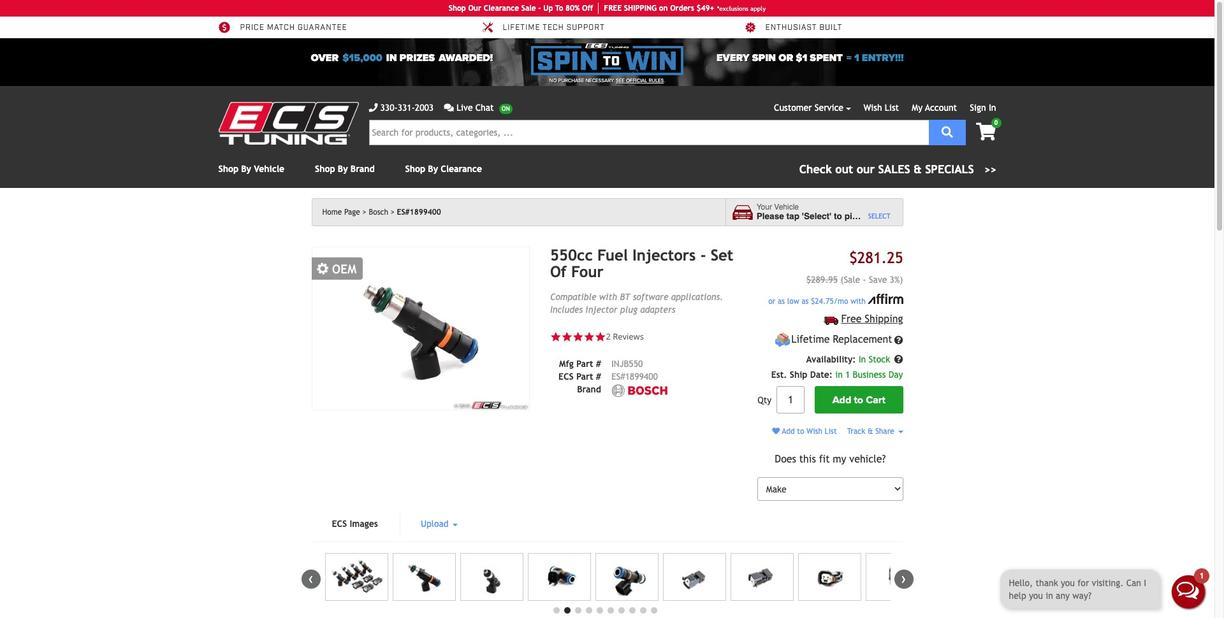 Task type: vqa. For each thing, say whether or not it's contained in the screenshot.
"Cart" associated with $182.00
no



Task type: locate. For each thing, give the bounding box(es) containing it.
0 vertical spatial -
[[538, 4, 541, 13]]

brand
[[351, 164, 375, 174], [577, 385, 601, 395]]

as left $
[[802, 297, 809, 306]]

2 horizontal spatial by
[[428, 164, 438, 174]]

1 vertical spatial in
[[835, 370, 843, 380]]

es# 1899400 brand
[[577, 372, 658, 395]]

0 vertical spatial lifetime
[[503, 23, 540, 33]]

or as low as $/mo with 
			 - affirm financing (opens in modal) element
[[758, 294, 903, 308]]

1 vertical spatial wish
[[807, 427, 823, 436]]

add down est. ship date: in 1 business day
[[833, 394, 852, 407]]

in right sign
[[989, 103, 996, 113]]

0 link
[[966, 118, 1001, 142]]

star image up mfg in the left of the page
[[550, 331, 561, 343]]

low
[[787, 297, 799, 306]]

to left 'cart'
[[854, 394, 863, 407]]

0 vertical spatial in
[[386, 52, 397, 65]]

0 vertical spatial brand
[[351, 164, 375, 174]]

select link
[[868, 211, 891, 221]]

1 horizontal spatial lifetime
[[792, 334, 830, 346]]

0 vertical spatial or
[[779, 52, 793, 65]]

lifetime down free shipping "icon"
[[792, 334, 830, 346]]

# left es#
[[596, 372, 601, 382]]

1 as from the left
[[778, 297, 785, 306]]

0 horizontal spatial with
[[599, 292, 617, 302]]

page
[[344, 208, 360, 217]]

availability: in stock
[[806, 355, 893, 365]]

0 horizontal spatial brand
[[351, 164, 375, 174]]

heart image
[[772, 428, 780, 436]]

- left save
[[863, 275, 866, 285]]

star image left 2
[[584, 331, 595, 343]]

shop for shop by brand
[[315, 164, 335, 174]]

& right track
[[868, 427, 873, 436]]

clearance right "our"
[[484, 4, 519, 13]]

list left my
[[885, 103, 899, 113]]

›
[[901, 570, 906, 587]]

shop by brand
[[315, 164, 375, 174]]

2 reviews
[[606, 331, 644, 342]]

in for availability:
[[859, 355, 866, 365]]

part
[[576, 359, 593, 369], [576, 372, 593, 382]]

adapters
[[640, 305, 676, 315]]

0 vertical spatial add
[[833, 394, 852, 407]]

lifetime tech support
[[503, 23, 605, 33]]

- left the set on the top of the page
[[701, 246, 706, 264]]

list
[[885, 103, 899, 113], [825, 427, 837, 436]]

list left track
[[825, 427, 837, 436]]

0 vertical spatial clearance
[[484, 4, 519, 13]]

compatible
[[550, 292, 597, 302]]

mfg part #
[[559, 359, 601, 369]]

1 horizontal spatial ecs
[[559, 372, 574, 382]]

shop
[[449, 4, 466, 13], [218, 164, 239, 174], [315, 164, 335, 174], [405, 164, 425, 174]]

fuel
[[597, 246, 628, 264]]

injb550
[[611, 359, 643, 369]]

guarantee
[[298, 23, 347, 33]]

0 vertical spatial vehicle
[[254, 164, 284, 174]]

1 vertical spatial #
[[596, 372, 601, 382]]

(sale
[[841, 275, 860, 285]]

# up es# 1899400 brand
[[596, 359, 601, 369]]

0 horizontal spatial -
[[538, 4, 541, 13]]

mfg
[[559, 359, 574, 369]]

0 horizontal spatial vehicle
[[254, 164, 284, 174]]

in up business
[[859, 355, 866, 365]]

injb550 ecs part #
[[559, 359, 643, 382]]

0 horizontal spatial ecs
[[332, 519, 347, 529]]

with up injector
[[599, 292, 617, 302]]

‹
[[308, 570, 313, 587]]

3 by from the left
[[428, 164, 438, 174]]

phone image
[[369, 103, 378, 112]]

free
[[841, 313, 862, 325]]

clearance for by
[[441, 164, 482, 174]]

by down ecs tuning image
[[241, 164, 251, 174]]

1 part from the top
[[576, 359, 593, 369]]

1 vertical spatial in
[[859, 355, 866, 365]]

enthusiast built
[[766, 23, 843, 33]]

0 horizontal spatial to
[[797, 427, 804, 436]]

2 as from the left
[[802, 297, 809, 306]]

1 vertical spatial vehicle
[[774, 203, 799, 211]]

2 vertical spatial to
[[797, 427, 804, 436]]

add right heart 'icon'
[[782, 427, 795, 436]]

0 horizontal spatial in
[[859, 355, 866, 365]]

brand up page
[[351, 164, 375, 174]]

- inside 550cc fuel injectors - set of four
[[701, 246, 706, 264]]

$1
[[796, 52, 807, 65]]

wish right service
[[864, 103, 882, 113]]

3%)
[[890, 275, 903, 285]]

0 vertical spatial ecs
[[559, 372, 574, 382]]

1 by from the left
[[241, 164, 251, 174]]

0 vertical spatial to
[[834, 212, 842, 221]]

1 horizontal spatial vehicle
[[774, 203, 799, 211]]

vehicle
[[254, 164, 284, 174], [774, 203, 799, 211]]

price match guarantee
[[240, 23, 347, 33]]

to right heart 'icon'
[[797, 427, 804, 436]]

1 horizontal spatial in
[[989, 103, 996, 113]]

1 vertical spatial &
[[868, 427, 873, 436]]

0 horizontal spatial or
[[769, 297, 776, 306]]

shop by clearance link
[[405, 164, 482, 174]]

ship
[[790, 370, 808, 380]]

1 vertical spatial brand
[[577, 385, 601, 395]]

2 # from the top
[[596, 372, 601, 382]]

1 horizontal spatial as
[[802, 297, 809, 306]]

0 vertical spatial wish
[[864, 103, 882, 113]]

bosch image
[[611, 384, 668, 397]]

& inside "link"
[[914, 163, 922, 176]]

1 horizontal spatial list
[[885, 103, 899, 113]]

1 horizontal spatial in
[[835, 370, 843, 380]]

0 horizontal spatial list
[[825, 427, 837, 436]]

track
[[847, 427, 866, 436]]

my account
[[912, 103, 957, 113]]

or left the 'low'
[[769, 297, 776, 306]]

no
[[550, 78, 557, 84]]

this product is lifetime replacement eligible image
[[775, 332, 791, 348]]

1 vertical spatial to
[[854, 394, 863, 407]]

0 vertical spatial in
[[989, 103, 996, 113]]

1 horizontal spatial add
[[833, 394, 852, 407]]

ecs images
[[332, 519, 378, 529]]

by
[[241, 164, 251, 174], [338, 164, 348, 174], [428, 164, 438, 174]]

or left '$1'
[[779, 52, 793, 65]]

0 vertical spatial part
[[576, 359, 593, 369]]

star image down injector
[[595, 331, 606, 343]]

brand inside es# 1899400 brand
[[577, 385, 601, 395]]

0 horizontal spatial lifetime
[[503, 23, 540, 33]]

sale
[[521, 4, 536, 13]]

star image up mfg part #
[[573, 331, 584, 343]]

550cc fuel injectors - set of four
[[550, 246, 734, 281]]

None text field
[[777, 387, 805, 414]]

1 horizontal spatial or
[[779, 52, 793, 65]]

330-331-2003
[[380, 103, 434, 113]]

1 vertical spatial -
[[701, 246, 706, 264]]

specials
[[925, 163, 974, 176]]

to left pick at the right of the page
[[834, 212, 842, 221]]

with right /mo
[[851, 297, 866, 306]]

shopping cart image
[[976, 123, 996, 141]]

over $15,000 in prizes
[[311, 52, 435, 65]]

0 horizontal spatial &
[[868, 427, 873, 436]]

1 vertical spatial lifetime
[[792, 334, 830, 346]]

star image
[[550, 331, 561, 343], [573, 331, 584, 343], [584, 331, 595, 343], [595, 331, 606, 343]]

lifetime down shop our clearance sale - up to 80% off
[[503, 23, 540, 33]]

&
[[914, 163, 922, 176], [868, 427, 873, 436]]

in down the availability:
[[835, 370, 843, 380]]

ecs down mfg in the left of the page
[[559, 372, 574, 382]]

brand down injb550 ecs part #
[[577, 385, 601, 395]]

2 part from the top
[[576, 372, 593, 382]]

*exclusions
[[717, 5, 749, 12]]

2 star image from the left
[[573, 331, 584, 343]]

as left the 'low'
[[778, 297, 785, 306]]

#
[[596, 359, 601, 369], [596, 372, 601, 382]]

clearance
[[484, 4, 519, 13], [441, 164, 482, 174]]

ecs left images
[[332, 519, 347, 529]]

compatible with bt software applications. includes injector plug adapters
[[550, 292, 723, 315]]

1 vertical spatial part
[[576, 372, 593, 382]]

vehicle down ecs tuning image
[[254, 164, 284, 174]]

*exclusions apply link
[[717, 4, 766, 13]]

by up the es#1899400
[[428, 164, 438, 174]]

bosch link
[[369, 208, 395, 217]]

shop our clearance sale - up to 80% off
[[449, 4, 593, 13]]

shop by brand link
[[315, 164, 375, 174]]

1 vertical spatial or
[[769, 297, 776, 306]]

add for add to wish list
[[782, 427, 795, 436]]

1 right =
[[855, 52, 859, 65]]

plug
[[620, 305, 638, 315]]

1 down availability: in stock
[[846, 370, 850, 380]]

enthusiast
[[766, 23, 817, 33]]

2 horizontal spatial to
[[854, 394, 863, 407]]

wish up "this"
[[807, 427, 823, 436]]

shop for shop our clearance sale - up to 80% off
[[449, 4, 466, 13]]

brand for es# 1899400 brand
[[577, 385, 601, 395]]

4 star image from the left
[[595, 331, 606, 343]]

to
[[555, 4, 563, 13]]

2 horizontal spatial -
[[863, 275, 866, 285]]

331-
[[398, 103, 415, 113]]

ecs inside injb550 ecs part #
[[559, 372, 574, 382]]

0 horizontal spatial clearance
[[441, 164, 482, 174]]

0 vertical spatial &
[[914, 163, 922, 176]]

add for add to cart
[[833, 394, 852, 407]]

clearance up the es#1899400
[[441, 164, 482, 174]]

part down mfg part #
[[576, 372, 593, 382]]

sales & specials link
[[800, 161, 996, 178]]

- left up at top
[[538, 4, 541, 13]]

& right sales
[[914, 163, 922, 176]]

0 horizontal spatial add
[[782, 427, 795, 436]]

live chat
[[457, 103, 494, 113]]

1 vertical spatial clearance
[[441, 164, 482, 174]]

Search text field
[[369, 120, 929, 145]]

upload button
[[400, 512, 478, 537]]

1 horizontal spatial by
[[338, 164, 348, 174]]

/mo
[[834, 297, 848, 306]]

2 by from the left
[[338, 164, 348, 174]]

1 horizontal spatial -
[[701, 246, 706, 264]]

1 horizontal spatial 1
[[855, 52, 859, 65]]

to inside button
[[854, 394, 863, 407]]

1 horizontal spatial to
[[834, 212, 842, 221]]

sales & specials
[[878, 163, 974, 176]]

chat
[[476, 103, 494, 113]]

0 horizontal spatial as
[[778, 297, 785, 306]]

no purchase necessary. see official rules .
[[550, 78, 665, 84]]

1 vertical spatial list
[[825, 427, 837, 436]]

does this fit my vehicle?
[[775, 454, 886, 466]]

0 horizontal spatial 1
[[846, 370, 850, 380]]

1 horizontal spatial brand
[[577, 385, 601, 395]]

shop by clearance
[[405, 164, 482, 174]]

1 horizontal spatial clearance
[[484, 4, 519, 13]]

in left prizes
[[386, 52, 397, 65]]

0 horizontal spatial by
[[241, 164, 251, 174]]

part right mfg in the left of the page
[[576, 359, 593, 369]]

pick
[[845, 212, 862, 221]]

bt
[[620, 292, 630, 302]]

0 vertical spatial 1
[[855, 52, 859, 65]]

ecs tuning image
[[218, 102, 359, 145]]

1 horizontal spatial &
[[914, 163, 922, 176]]

by up home page link
[[338, 164, 348, 174]]

shop for shop by vehicle
[[218, 164, 239, 174]]

add inside button
[[833, 394, 852, 407]]

shipping
[[865, 313, 903, 325]]

0 vertical spatial list
[[885, 103, 899, 113]]

es#1899400 - injb550 - 550cc fuel injectors - set of four - compatible with bt software applications. includes injector plug adapters - bosch - audi volkswagen mini image
[[312, 247, 530, 411], [325, 554, 388, 601], [392, 554, 456, 601], [460, 554, 523, 601], [528, 554, 591, 601], [595, 554, 659, 601], [663, 554, 726, 601], [730, 554, 794, 601], [798, 554, 861, 601], [866, 554, 929, 601]]

to inside your vehicle please tap 'select' to pick a vehicle
[[834, 212, 842, 221]]

vehicle up the tap
[[774, 203, 799, 211]]

by for clearance
[[428, 164, 438, 174]]

1 vertical spatial add
[[782, 427, 795, 436]]

bosch
[[369, 208, 388, 217]]

to for add to wish list
[[797, 427, 804, 436]]

in for sign
[[989, 103, 996, 113]]

sign
[[970, 103, 986, 113]]

0 horizontal spatial wish
[[807, 427, 823, 436]]

by for vehicle
[[241, 164, 251, 174]]

0 vertical spatial #
[[596, 359, 601, 369]]



Task type: describe. For each thing, give the bounding box(es) containing it.
free shipping image
[[824, 316, 839, 325]]

clearance for our
[[484, 4, 519, 13]]

off
[[582, 4, 593, 13]]

enthusiast built link
[[744, 22, 843, 33]]

account
[[925, 103, 957, 113]]

$15,000
[[343, 52, 382, 65]]

question circle image
[[894, 355, 903, 364]]

wish list
[[864, 103, 899, 113]]

comments image
[[444, 103, 454, 112]]

shop our clearance sale - up to 80% off link
[[449, 3, 599, 14]]

date:
[[810, 370, 833, 380]]

match
[[267, 23, 295, 33]]

every
[[717, 52, 750, 65]]

price
[[240, 23, 265, 33]]

1899400
[[625, 372, 658, 382]]

=
[[847, 52, 852, 65]]

upload
[[421, 519, 451, 529]]

rules
[[649, 78, 664, 84]]

free ship ping on orders $49+ *exclusions apply
[[604, 4, 766, 13]]

2003
[[415, 103, 434, 113]]

1 vertical spatial 1
[[846, 370, 850, 380]]

0 horizontal spatial in
[[386, 52, 397, 65]]

24.75
[[815, 297, 834, 306]]

every spin or $1 spent = 1 entry!!!
[[717, 52, 904, 65]]

see
[[616, 78, 625, 84]]

select
[[868, 212, 891, 220]]

injector
[[586, 305, 618, 315]]

$289.95
[[807, 275, 838, 285]]

spin
[[752, 52, 776, 65]]

star image
[[561, 331, 573, 343]]

lifetime for lifetime replacement
[[792, 334, 830, 346]]

281.25
[[858, 249, 903, 267]]

by for brand
[[338, 164, 348, 174]]

home
[[322, 208, 342, 217]]

a
[[864, 212, 869, 221]]

330-
[[380, 103, 398, 113]]

to for add to cart
[[854, 394, 863, 407]]

replacement
[[833, 334, 892, 346]]

1 star image from the left
[[550, 331, 561, 343]]

ship
[[624, 4, 640, 13]]

does
[[775, 454, 796, 466]]

brand for shop by brand
[[351, 164, 375, 174]]

set
[[711, 246, 734, 264]]

1 horizontal spatial with
[[851, 297, 866, 306]]

part inside injb550 ecs part #
[[576, 372, 593, 382]]

free
[[604, 4, 622, 13]]

live
[[457, 103, 473, 113]]

› link
[[894, 570, 913, 589]]

live chat link
[[444, 101, 513, 115]]

your
[[757, 203, 772, 211]]

1 vertical spatial ecs
[[332, 519, 347, 529]]

& for sales
[[914, 163, 922, 176]]

on
[[659, 4, 668, 13]]

or as low as $ 24.75 /mo with
[[769, 297, 868, 306]]

es#1899400
[[397, 208, 441, 217]]

add to cart button
[[815, 387, 903, 414]]

3 star image from the left
[[584, 331, 595, 343]]

see official rules link
[[616, 77, 664, 85]]

1 horizontal spatial wish
[[864, 103, 882, 113]]

80%
[[566, 4, 580, 13]]

lifetime tech support link
[[481, 22, 605, 33]]

injectors
[[633, 246, 696, 264]]

shop by vehicle link
[[218, 164, 284, 174]]

# inside injb550 ecs part #
[[596, 372, 601, 382]]

& for track
[[868, 427, 873, 436]]

share
[[876, 427, 895, 436]]

vehicle?
[[850, 454, 886, 466]]

my account link
[[912, 103, 957, 113]]

shop for shop by clearance
[[405, 164, 425, 174]]

search image
[[942, 126, 953, 137]]

price match guarantee link
[[218, 22, 347, 33]]

add to cart
[[833, 394, 886, 407]]

1 # from the top
[[596, 359, 601, 369]]

$
[[811, 297, 815, 306]]

support
[[567, 23, 605, 33]]

purchase
[[558, 78, 584, 84]]

home page link
[[322, 208, 367, 217]]

day
[[889, 370, 903, 380]]

with inside compatible with bt software applications. includes injector plug adapters
[[599, 292, 617, 302]]

shop by vehicle
[[218, 164, 284, 174]]

sign in
[[970, 103, 996, 113]]

330-331-2003 link
[[369, 101, 434, 115]]

.
[[664, 78, 665, 84]]

fit
[[819, 454, 830, 466]]

2 vertical spatial -
[[863, 275, 866, 285]]

reviews
[[613, 331, 644, 342]]

vehicle inside your vehicle please tap 'select' to pick a vehicle
[[774, 203, 799, 211]]

ecs tuning 'spin to win' contest logo image
[[531, 43, 683, 75]]

software
[[633, 292, 669, 302]]

lifetime replacement
[[792, 334, 892, 346]]

sales
[[878, 163, 910, 176]]

built
[[820, 23, 843, 33]]

‹ link
[[301, 570, 320, 589]]

track & share
[[847, 427, 897, 436]]

2 reviews link
[[606, 331, 644, 343]]

applications.
[[671, 292, 723, 302]]

entry!!!
[[862, 52, 904, 65]]

home page
[[322, 208, 360, 217]]

customer service button
[[774, 101, 851, 115]]

apply
[[750, 5, 766, 12]]

includes
[[550, 305, 583, 315]]

ping
[[640, 4, 657, 13]]

your vehicle please tap 'select' to pick a vehicle
[[757, 203, 901, 221]]

question circle image
[[894, 336, 903, 345]]

lifetime for lifetime tech support
[[503, 23, 540, 33]]

add to wish list link
[[772, 427, 837, 436]]

orders
[[670, 4, 694, 13]]

official
[[626, 78, 648, 84]]

save
[[869, 275, 887, 285]]

prizes
[[400, 52, 435, 65]]



